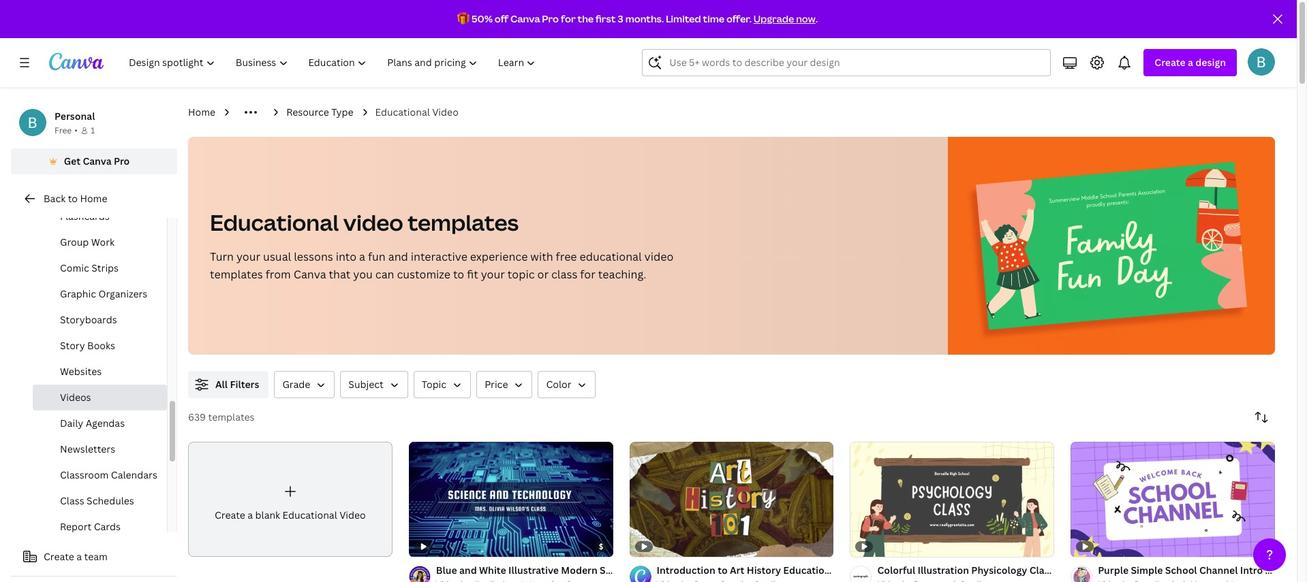 Task type: describe. For each thing, give the bounding box(es) containing it.
class inside 'link'
[[60, 495, 84, 508]]

off
[[495, 12, 509, 25]]

free •
[[55, 125, 78, 136]]

colorful
[[878, 564, 916, 577]]

pro inside button
[[114, 155, 130, 168]]

create a team
[[44, 551, 108, 564]]

videos
[[60, 391, 91, 404]]

organizers
[[98, 288, 147, 301]]

subject button
[[340, 371, 408, 399]]

report cards link
[[33, 515, 167, 541]]

educational inside "link"
[[283, 509, 337, 522]]

50%
[[472, 12, 493, 25]]

blank
[[255, 509, 280, 522]]

back
[[44, 192, 66, 205]]

or
[[537, 267, 549, 282]]

offer.
[[727, 12, 752, 25]]

1 vertical spatial class
[[1030, 564, 1054, 577]]

first
[[596, 12, 616, 25]]

topic button
[[414, 371, 471, 399]]

months.
[[625, 12, 664, 25]]

0 vertical spatial to
[[68, 192, 78, 205]]

🎁
[[457, 12, 470, 25]]

create a design
[[1155, 56, 1226, 69]]

purple simple school channel intro outro you
[[1098, 564, 1307, 577]]

0 vertical spatial home
[[188, 106, 215, 119]]

back to home link
[[11, 185, 177, 213]]

get canva pro
[[64, 155, 130, 168]]

get
[[64, 155, 80, 168]]

usual
[[263, 249, 291, 264]]

create a blank educational video element
[[188, 442, 392, 557]]

educational for educational video templates
[[210, 208, 339, 237]]

class
[[551, 267, 578, 282]]

white
[[479, 564, 506, 577]]

•
[[74, 125, 78, 136]]

school
[[1165, 564, 1197, 577]]

educational
[[580, 249, 642, 264]]

canva inside turn your usual lessons into a fun and interactive experience with free educational video templates from canva that you can customize to fit your topic or class for teaching.
[[294, 267, 326, 282]]

video inside blue and white illustrative modern science and technology education video "link"
[[763, 564, 790, 577]]

create for create a design
[[1155, 56, 1186, 69]]

to inside turn your usual lessons into a fun and interactive experience with free educational video templates from canva that you can customize to fit your topic or class for teaching.
[[453, 267, 464, 282]]

story books link
[[33, 333, 167, 359]]

0 vertical spatial canva
[[511, 12, 540, 25]]

outro
[[1265, 564, 1293, 577]]

group work
[[60, 236, 115, 249]]

illustrative
[[509, 564, 559, 577]]

video inside turn your usual lessons into a fun and interactive experience with free educational video templates from canva that you can customize to fit your topic or class for teaching.
[[645, 249, 674, 264]]

daily
[[60, 417, 83, 430]]

type
[[331, 106, 353, 119]]

1 horizontal spatial and
[[459, 564, 477, 577]]

639 templates
[[188, 411, 255, 424]]

work
[[91, 236, 115, 249]]

report
[[60, 521, 92, 534]]

create a design button
[[1144, 49, 1237, 76]]

graphic
[[60, 288, 96, 301]]

blue and white illustrative modern science and technology education video
[[436, 564, 790, 577]]

class schedules link
[[33, 489, 167, 515]]

1 vertical spatial your
[[481, 267, 505, 282]]

a for create a blank educational video
[[248, 509, 253, 522]]

upgrade now button
[[754, 12, 816, 25]]

0 vertical spatial templates
[[408, 208, 519, 237]]

classroom calendars
[[60, 469, 157, 482]]

intro for class
[[1056, 564, 1079, 577]]

books
[[87, 339, 115, 352]]

top level navigation element
[[120, 49, 548, 76]]

daily agendas
[[60, 417, 125, 430]]

intro for channel
[[1240, 564, 1263, 577]]

educational video
[[375, 106, 459, 119]]

now
[[796, 12, 816, 25]]

0 vertical spatial for
[[561, 12, 576, 25]]

educational video templates
[[210, 208, 519, 237]]

templates inside turn your usual lessons into a fun and interactive experience with free educational video templates from canva that you can customize to fit your topic or class for teaching.
[[210, 267, 263, 282]]

a for create a team
[[77, 551, 82, 564]]

strips
[[92, 262, 119, 275]]

you
[[1295, 564, 1307, 577]]

science
[[600, 564, 636, 577]]

the
[[578, 12, 594, 25]]

colorful illustration physicology class intro video
[[878, 564, 1108, 577]]

turn
[[210, 249, 234, 264]]

time
[[703, 12, 725, 25]]

simple
[[1131, 564, 1163, 577]]

upgrade
[[754, 12, 794, 25]]

.
[[816, 12, 818, 25]]

personal
[[55, 110, 95, 123]]

flashcards link
[[33, 204, 167, 230]]

blue
[[436, 564, 457, 577]]

graphic organizers
[[60, 288, 147, 301]]

comic strips link
[[33, 256, 167, 282]]

3
[[618, 12, 624, 25]]

graphic organizers link
[[33, 282, 167, 307]]

teaching.
[[598, 267, 646, 282]]

create a blank educational video link
[[188, 442, 392, 557]]



Task type: locate. For each thing, give the bounding box(es) containing it.
video up 'fun'
[[343, 208, 403, 237]]

1 intro from the left
[[1056, 564, 1079, 577]]

2 horizontal spatial canva
[[511, 12, 540, 25]]

price
[[485, 378, 508, 391]]

physicology
[[971, 564, 1027, 577]]

class
[[60, 495, 84, 508], [1030, 564, 1054, 577]]

your
[[236, 249, 261, 264], [481, 267, 505, 282]]

classroom calendars link
[[33, 463, 167, 489]]

lessons
[[294, 249, 333, 264]]

create for create a team
[[44, 551, 74, 564]]

into
[[336, 249, 357, 264]]

comic
[[60, 262, 89, 275]]

create for create a blank educational video
[[215, 509, 245, 522]]

limited
[[666, 12, 701, 25]]

2 vertical spatial canva
[[294, 267, 326, 282]]

educational right blank
[[283, 509, 337, 522]]

1 horizontal spatial create
[[215, 509, 245, 522]]

canva right get
[[83, 155, 112, 168]]

purple simple school channel intro outro you link
[[1098, 563, 1307, 578]]

technology
[[658, 564, 712, 577]]

0 horizontal spatial to
[[68, 192, 78, 205]]

1 vertical spatial to
[[453, 267, 464, 282]]

video inside colorful illustration physicology class intro video link
[[1082, 564, 1108, 577]]

1 horizontal spatial your
[[481, 267, 505, 282]]

templates down all filters 'button'
[[208, 411, 255, 424]]

grade button
[[274, 371, 335, 399]]

0 horizontal spatial video
[[343, 208, 403, 237]]

pro up back to home link on the left of page
[[114, 155, 130, 168]]

to left fit
[[453, 267, 464, 282]]

intro left purple
[[1056, 564, 1079, 577]]

educational for educational video
[[375, 106, 430, 119]]

grade
[[282, 378, 310, 391]]

0 horizontal spatial your
[[236, 249, 261, 264]]

home link
[[188, 105, 215, 120]]

illustration
[[918, 564, 969, 577]]

intro
[[1056, 564, 1079, 577], [1240, 564, 1263, 577]]

schedules
[[87, 495, 134, 508]]

and right science
[[638, 564, 656, 577]]

class up report
[[60, 495, 84, 508]]

create inside "link"
[[215, 509, 245, 522]]

0 vertical spatial create
[[1155, 56, 1186, 69]]

group work link
[[33, 230, 167, 256]]

None search field
[[642, 49, 1051, 76]]

group
[[60, 236, 89, 249]]

create a team button
[[11, 544, 177, 571]]

2 vertical spatial templates
[[208, 411, 255, 424]]

fit
[[467, 267, 478, 282]]

canva right off
[[511, 12, 540, 25]]

a for create a design
[[1188, 56, 1193, 69]]

for
[[561, 12, 576, 25], [580, 267, 596, 282]]

back to home
[[44, 192, 107, 205]]

create inside dropdown button
[[1155, 56, 1186, 69]]

a left team
[[77, 551, 82, 564]]

your down experience
[[481, 267, 505, 282]]

cards
[[94, 521, 121, 534]]

pro
[[542, 12, 559, 25], [114, 155, 130, 168]]

intro left outro at the right of the page
[[1240, 564, 1263, 577]]

templates up "interactive"
[[408, 208, 519, 237]]

0 horizontal spatial create
[[44, 551, 74, 564]]

educational right type
[[375, 106, 430, 119]]

1 vertical spatial templates
[[210, 267, 263, 282]]

story books
[[60, 339, 115, 352]]

a left blank
[[248, 509, 253, 522]]

newsletters link
[[33, 437, 167, 463]]

topic
[[422, 378, 447, 391]]

your right the turn
[[236, 249, 261, 264]]

a inside dropdown button
[[1188, 56, 1193, 69]]

colorful illustration physicology class intro video link
[[878, 563, 1108, 578]]

create down report
[[44, 551, 74, 564]]

1 horizontal spatial home
[[188, 106, 215, 119]]

and right 'fun'
[[388, 249, 408, 264]]

1 vertical spatial educational
[[210, 208, 339, 237]]

2 vertical spatial create
[[44, 551, 74, 564]]

video
[[432, 106, 459, 119], [340, 509, 366, 522], [763, 564, 790, 577], [1082, 564, 1108, 577]]

fun
[[368, 249, 386, 264]]

resource
[[286, 106, 329, 119]]

0 vertical spatial your
[[236, 249, 261, 264]]

all
[[215, 378, 228, 391]]

educational up usual
[[210, 208, 339, 237]]

create inside button
[[44, 551, 74, 564]]

1 horizontal spatial for
[[580, 267, 596, 282]]

0 horizontal spatial home
[[80, 192, 107, 205]]

1 horizontal spatial intro
[[1240, 564, 1263, 577]]

story
[[60, 339, 85, 352]]

color button
[[538, 371, 596, 399]]

websites link
[[33, 359, 167, 385]]

purple
[[1098, 564, 1129, 577]]

1 horizontal spatial pro
[[542, 12, 559, 25]]

2 horizontal spatial create
[[1155, 56, 1186, 69]]

0 horizontal spatial intro
[[1056, 564, 1079, 577]]

and right blue
[[459, 564, 477, 577]]

0 vertical spatial class
[[60, 495, 84, 508]]

0 vertical spatial educational
[[375, 106, 430, 119]]

a
[[1188, 56, 1193, 69], [359, 249, 365, 264], [248, 509, 253, 522], [77, 551, 82, 564]]

1
[[91, 125, 95, 136]]

for inside turn your usual lessons into a fun and interactive experience with free educational video templates from canva that you can customize to fit your topic or class for teaching.
[[580, 267, 596, 282]]

0 horizontal spatial class
[[60, 495, 84, 508]]

2 intro from the left
[[1240, 564, 1263, 577]]

a left design
[[1188, 56, 1193, 69]]

and inside turn your usual lessons into a fun and interactive experience with free educational video templates from canva that you can customize to fit your topic or class for teaching.
[[388, 249, 408, 264]]

1 horizontal spatial canva
[[294, 267, 326, 282]]

a inside turn your usual lessons into a fun and interactive experience with free educational video templates from canva that you can customize to fit your topic or class for teaching.
[[359, 249, 365, 264]]

canva down lessons on the top left of page
[[294, 267, 326, 282]]

canva inside button
[[83, 155, 112, 168]]

free
[[55, 125, 72, 136]]

subject
[[349, 378, 384, 391]]

brad klo image
[[1248, 48, 1275, 76]]

team
[[84, 551, 108, 564]]

video inside create a blank educational video element
[[340, 509, 366, 522]]

pro left the
[[542, 12, 559, 25]]

canva
[[511, 12, 540, 25], [83, 155, 112, 168], [294, 267, 326, 282]]

education
[[714, 564, 761, 577]]

for right class
[[580, 267, 596, 282]]

1 vertical spatial create
[[215, 509, 245, 522]]

1 horizontal spatial class
[[1030, 564, 1054, 577]]

storyboards link
[[33, 307, 167, 333]]

create left design
[[1155, 56, 1186, 69]]

1 vertical spatial home
[[80, 192, 107, 205]]

design
[[1196, 56, 1226, 69]]

for left the
[[561, 12, 576, 25]]

1 vertical spatial for
[[580, 267, 596, 282]]

0 horizontal spatial for
[[561, 12, 576, 25]]

1 vertical spatial video
[[645, 249, 674, 264]]

resource type
[[286, 106, 353, 119]]

price button
[[477, 371, 533, 399]]

2 vertical spatial educational
[[283, 509, 337, 522]]

1 vertical spatial pro
[[114, 155, 130, 168]]

websites
[[60, 365, 102, 378]]

filters
[[230, 378, 259, 391]]

0 horizontal spatial and
[[388, 249, 408, 264]]

create left blank
[[215, 509, 245, 522]]

calendars
[[111, 469, 157, 482]]

Sort by button
[[1248, 404, 1275, 431]]

1 horizontal spatial video
[[645, 249, 674, 264]]

from
[[266, 267, 291, 282]]

channel
[[1200, 564, 1238, 577]]

blue and white illustrative modern science and technology education video link
[[436, 563, 790, 578]]

1 vertical spatial canva
[[83, 155, 112, 168]]

flashcards
[[60, 210, 110, 223]]

daily agendas link
[[33, 411, 167, 437]]

templates down the turn
[[210, 267, 263, 282]]

a left 'fun'
[[359, 249, 365, 264]]

that
[[329, 267, 351, 282]]

2 horizontal spatial and
[[638, 564, 656, 577]]

0 horizontal spatial pro
[[114, 155, 130, 168]]

0 horizontal spatial canva
[[83, 155, 112, 168]]

to right back
[[68, 192, 78, 205]]

Search search field
[[670, 50, 1042, 76]]

modern
[[561, 564, 598, 577]]

class schedules
[[60, 495, 134, 508]]

classroom
[[60, 469, 109, 482]]

comic strips
[[60, 262, 119, 275]]

all filters button
[[188, 371, 269, 399]]

a inside button
[[77, 551, 82, 564]]

get canva pro button
[[11, 149, 177, 174]]

639
[[188, 411, 206, 424]]

0 vertical spatial video
[[343, 208, 403, 237]]

1 horizontal spatial to
[[453, 267, 464, 282]]

report cards
[[60, 521, 121, 534]]

free
[[556, 249, 577, 264]]

video up teaching.
[[645, 249, 674, 264]]

0 vertical spatial pro
[[542, 12, 559, 25]]

a inside "link"
[[248, 509, 253, 522]]

class right physicology
[[1030, 564, 1054, 577]]

create
[[1155, 56, 1186, 69], [215, 509, 245, 522], [44, 551, 74, 564]]



Task type: vqa. For each thing, say whether or not it's contained in the screenshot.
Create to the left
yes



